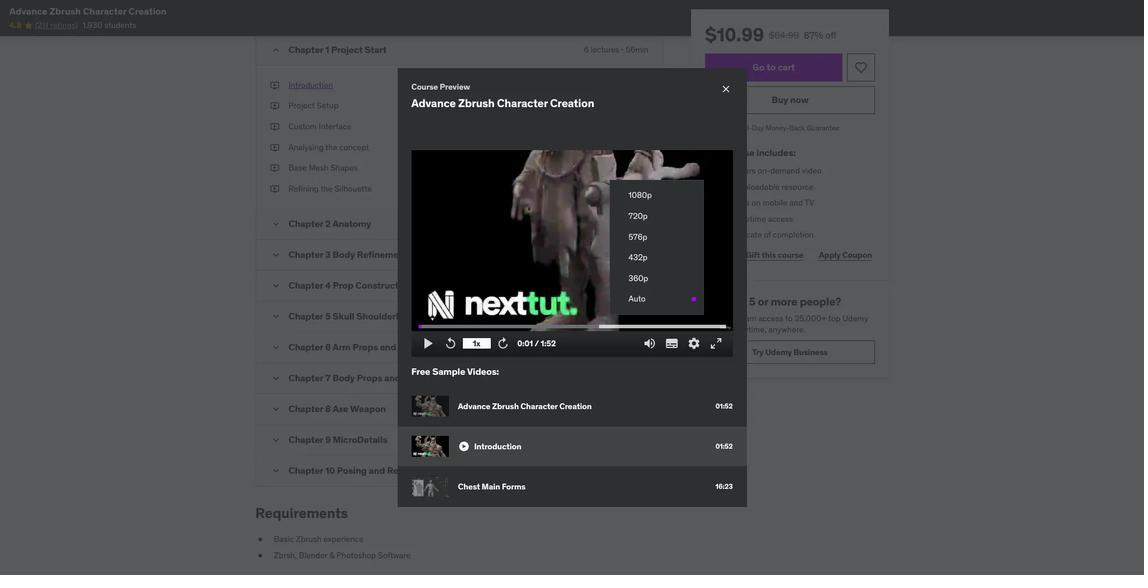 Task type: describe. For each thing, give the bounding box(es) containing it.
0 vertical spatial 1
[[325, 44, 329, 55]]

to inside button
[[766, 61, 775, 73]]

project setup
[[288, 100, 338, 111]]

360p
[[628, 273, 648, 283]]

or
[[757, 295, 768, 309]]

12:45
[[629, 183, 648, 194]]

auto button
[[610, 289, 703, 310]]

1 vertical spatial course
[[777, 249, 803, 260]]

1x button
[[463, 334, 490, 353]]

4.8
[[9, 20, 21, 31]]

720p
[[628, 211, 648, 221]]

0 vertical spatial access
[[768, 214, 793, 224]]

16:23
[[715, 482, 733, 491]]

day
[[752, 123, 764, 132]]

go to cart
[[752, 61, 795, 73]]

6 lectures • 56min
[[584, 44, 648, 55]]

back
[[789, 123, 805, 132]]

576p button
[[610, 227, 703, 248]]

&
[[329, 550, 334, 560]]

full lifetime access
[[723, 214, 793, 224]]

this
[[761, 249, 776, 260]]

coupon
[[842, 249, 872, 260]]

2 01:52 from the top
[[715, 442, 733, 451]]

2 small image from the top
[[270, 373, 281, 384]]

2 vertical spatial creation
[[559, 401, 592, 411]]

advance zbrush character creation dialog
[[397, 68, 747, 507]]

share button
[[705, 243, 733, 267]]

concept
[[339, 142, 369, 152]]

certificate of completion
[[723, 230, 813, 240]]

video
[[802, 165, 821, 176]]

15:49
[[629, 162, 648, 173]]

subtitles image
[[665, 337, 679, 350]]

zbrsh,
[[274, 550, 297, 560]]

play image
[[421, 337, 435, 350]]

xsmall image for zbrsh, blender & photoshop software
[[255, 550, 265, 561]]

xsmall image left base
[[270, 162, 279, 174]]

photoshop
[[336, 550, 376, 560]]

downloadable
[[729, 181, 779, 192]]

zbrsh, blender & photoshop software
[[274, 550, 411, 560]]

lifetime
[[738, 214, 766, 224]]

access on mobile and tv
[[723, 197, 814, 208]]

mute image
[[642, 337, 656, 350]]

xsmall image for access on mobile and tv
[[705, 197, 714, 209]]

character inside "course preview advance zbrush character creation"
[[497, 96, 548, 110]]

students
[[104, 20, 136, 31]]

chest
[[458, 481, 480, 492]]

experience
[[323, 534, 364, 544]]

30-
[[740, 123, 752, 132]]

5
[[749, 295, 755, 309]]

analysing
[[288, 142, 324, 152]]

09:05
[[626, 142, 648, 152]]

forward 5 seconds image
[[496, 337, 510, 350]]

completion
[[773, 230, 813, 240]]

0 horizontal spatial udemy
[[765, 347, 792, 357]]

/
[[534, 338, 539, 348]]

setup
[[317, 100, 338, 111]]

xsmall image left analysing
[[270, 142, 279, 153]]

training 5 or more people? get your team access to 25,000+ top udemy courses anytime, anywhere.
[[705, 295, 868, 335]]

6
[[584, 44, 589, 55]]

custom interface
[[288, 121, 351, 132]]

now
[[790, 94, 808, 106]]

refining the silhouette
[[288, 183, 372, 194]]

advance inside "course preview advance zbrush character creation"
[[411, 96, 456, 110]]

business
[[793, 347, 828, 357]]

money-
[[765, 123, 789, 132]]

1 downloadable resource
[[723, 181, 813, 192]]

software
[[378, 550, 411, 560]]

custom
[[288, 121, 317, 132]]

gift
[[745, 249, 760, 260]]

progress bar slider
[[418, 320, 726, 334]]

videos:
[[467, 366, 499, 377]]

23
[[723, 165, 733, 176]]

0 horizontal spatial project
[[288, 100, 315, 111]]

sample
[[432, 366, 465, 377]]

access
[[723, 197, 749, 208]]

rewind 5 seconds image
[[443, 337, 457, 350]]

analysing the concept
[[288, 142, 369, 152]]

0:01 / 1:52
[[517, 338, 556, 348]]

and
[[789, 197, 803, 208]]

go
[[752, 61, 764, 73]]

to inside training 5 or more people? get your team access to 25,000+ top udemy courses anytime, anywhere.
[[785, 313, 792, 324]]

0 vertical spatial creation
[[129, 5, 167, 17]]

360p button
[[610, 268, 703, 289]]

interface
[[319, 121, 351, 132]]

base mesh shapes
[[288, 162, 358, 173]]

$10.99 $84.99 87% off
[[705, 23, 836, 47]]

start
[[365, 44, 386, 55]]

free
[[411, 366, 430, 377]]

87%
[[803, 29, 823, 41]]

1 01:52 from the top
[[715, 402, 733, 410]]

top
[[828, 313, 840, 324]]

zbrush down videos:
[[492, 401, 519, 411]]

udemy inside training 5 or more people? get your team access to 25,000+ top udemy courses anytime, anywhere.
[[842, 313, 868, 324]]

try udemy business
[[752, 347, 828, 357]]

56min
[[626, 44, 648, 55]]

apply
[[819, 249, 840, 260]]

wishlist image
[[854, 61, 868, 75]]

introduction button
[[288, 80, 333, 91]]

your
[[720, 313, 736, 324]]

more
[[770, 295, 797, 309]]

720p button
[[610, 206, 703, 227]]

forms
[[502, 481, 526, 492]]

3 small image from the top
[[270, 404, 281, 415]]

xsmall image left the basic
[[255, 534, 265, 545]]

get
[[705, 313, 718, 324]]

base
[[288, 162, 307, 173]]

on
[[751, 197, 760, 208]]

people?
[[799, 295, 841, 309]]

(211
[[35, 20, 48, 31]]

introduction inside advance zbrush character creation dialog
[[474, 441, 521, 452]]

training
[[705, 295, 746, 309]]

try
[[752, 347, 763, 357]]



Task type: vqa. For each thing, say whether or not it's contained in the screenshot.
rightmost With
no



Task type: locate. For each thing, give the bounding box(es) containing it.
0 vertical spatial the
[[325, 142, 337, 152]]

creation inside "course preview advance zbrush character creation"
[[550, 96, 594, 110]]

xsmall image left custom
[[270, 121, 279, 132]]

udemy right top
[[842, 313, 868, 324]]

small image
[[270, 44, 281, 56], [270, 218, 281, 230], [270, 249, 281, 261], [270, 311, 281, 323], [270, 342, 281, 354], [270, 434, 281, 446], [458, 441, 470, 452]]

1 horizontal spatial course
[[777, 249, 803, 260]]

432p button
[[610, 248, 703, 268]]

xsmall image
[[270, 80, 279, 91], [270, 100, 279, 112], [270, 142, 279, 153], [705, 181, 714, 193], [270, 183, 279, 195], [705, 214, 714, 225], [255, 534, 265, 545]]

share
[[708, 249, 730, 260]]

0 vertical spatial introduction
[[288, 80, 333, 90]]

introduction up chest main forms
[[474, 441, 521, 452]]

access down the or
[[758, 313, 783, 324]]

0 horizontal spatial to
[[766, 61, 775, 73]]

2 vertical spatial character
[[521, 401, 558, 411]]

the down interface
[[325, 142, 337, 152]]

to up "anywhere."
[[785, 313, 792, 324]]

0 vertical spatial course
[[725, 147, 754, 158]]

access
[[768, 214, 793, 224], [758, 313, 783, 324]]

demand
[[770, 165, 800, 176]]

access inside training 5 or more people? get your team access to 25,000+ top udemy courses anytime, anywhere.
[[758, 313, 783, 324]]

project up custom
[[288, 100, 315, 111]]

zbrush inside "course preview advance zbrush character creation"
[[458, 96, 495, 110]]

full
[[723, 214, 736, 224]]

$10.99
[[705, 23, 764, 47]]

xsmall image left access
[[705, 197, 714, 209]]

1 horizontal spatial udemy
[[842, 313, 868, 324]]

try udemy business link
[[705, 341, 875, 364]]

includes:
[[756, 147, 795, 158]]

creation
[[129, 5, 167, 17], [550, 96, 594, 110], [559, 401, 592, 411]]

0 vertical spatial udemy
[[842, 313, 868, 324]]

advance down course
[[411, 96, 456, 110]]

1
[[325, 44, 329, 55], [723, 181, 727, 192]]

xsmall image left introduction button
[[270, 80, 279, 91]]

4 small image from the top
[[270, 465, 281, 477]]

xsmall image up the share
[[705, 230, 714, 241]]

1 horizontal spatial 1
[[723, 181, 727, 192]]

xsmall image left zbrsh,
[[255, 550, 265, 561]]

silhouette
[[334, 183, 372, 194]]

cart
[[777, 61, 795, 73]]

1 horizontal spatial project
[[331, 44, 363, 55]]

advance zbrush character creation down videos:
[[458, 401, 592, 411]]

1 horizontal spatial advance zbrush character creation
[[458, 401, 592, 411]]

advance zbrush character creation inside dialog
[[458, 401, 592, 411]]

udemy right try
[[765, 347, 792, 357]]

the for analysing
[[325, 142, 337, 152]]

tv
[[804, 197, 814, 208]]

advance down videos:
[[458, 401, 490, 411]]

1 vertical spatial access
[[758, 313, 783, 324]]

access down mobile
[[768, 214, 793, 224]]

0 vertical spatial 01:52
[[715, 402, 733, 410]]

project left start
[[331, 44, 363, 55]]

0 vertical spatial advance zbrush character creation
[[9, 5, 167, 17]]

buy now button
[[705, 86, 875, 114]]

basic zbrush experience
[[274, 534, 364, 544]]

1 vertical spatial project
[[288, 100, 315, 111]]

1 right chapter
[[325, 44, 329, 55]]

1 vertical spatial advance
[[411, 96, 456, 110]]

30-day money-back guarantee
[[740, 123, 839, 132]]

certificate
[[723, 230, 762, 240]]

course down the completion
[[777, 249, 803, 260]]

1 vertical spatial 1
[[723, 181, 727, 192]]

settings image
[[687, 337, 701, 350]]

xsmall image left refining
[[270, 183, 279, 195]]

advance zbrush character creation
[[9, 5, 167, 17], [458, 401, 592, 411]]

the down base mesh shapes
[[320, 183, 332, 194]]

shapes
[[331, 162, 358, 173]]

character
[[83, 5, 127, 17], [497, 96, 548, 110], [521, 401, 558, 411]]

1 small image from the top
[[270, 280, 281, 292]]

1 down 23
[[723, 181, 727, 192]]

on-
[[757, 165, 770, 176]]

go to cart button
[[705, 54, 842, 82]]

advance zbrush character creation up 1,930 at the top of the page
[[9, 5, 167, 17]]

anytime,
[[735, 324, 766, 335]]

2 vertical spatial advance
[[458, 401, 490, 411]]

free sample videos:
[[411, 366, 499, 377]]

0 horizontal spatial advance
[[9, 5, 47, 17]]

mobile
[[762, 197, 787, 208]]

1 horizontal spatial advance
[[411, 96, 456, 110]]

xsmall image for 23 hours on-demand video
[[705, 165, 714, 177]]

1 vertical spatial udemy
[[765, 347, 792, 357]]

(211 ratings)
[[35, 20, 78, 31]]

0 horizontal spatial 1
[[325, 44, 329, 55]]

gift this course
[[745, 249, 803, 260]]

resource
[[781, 181, 813, 192]]

zbrush up ratings)
[[50, 5, 81, 17]]

1 horizontal spatial to
[[785, 313, 792, 324]]

xsmall image left full
[[705, 214, 714, 225]]

to right go
[[766, 61, 775, 73]]

xsmall image for certificate of completion
[[705, 230, 714, 241]]

432p
[[628, 252, 647, 263]]

•
[[621, 44, 624, 55]]

1x
[[473, 338, 480, 348]]

0 vertical spatial to
[[766, 61, 775, 73]]

0 horizontal spatial introduction
[[288, 80, 333, 90]]

ratings)
[[50, 20, 78, 31]]

1 vertical spatial character
[[497, 96, 548, 110]]

fullscreen image
[[709, 337, 723, 350]]

mesh
[[309, 162, 329, 173]]

hours
[[735, 165, 755, 176]]

zbrush up blender
[[296, 534, 321, 544]]

this
[[705, 147, 723, 158]]

1 vertical spatial to
[[785, 313, 792, 324]]

guarantee
[[807, 123, 839, 132]]

xsmall image down the this
[[705, 181, 714, 193]]

23 hours on-demand video
[[723, 165, 821, 176]]

preview
[[440, 81, 470, 92]]

576p
[[628, 231, 647, 242]]

1,930
[[82, 20, 102, 31]]

1 vertical spatial 01:52
[[715, 442, 733, 451]]

this course includes:
[[705, 147, 795, 158]]

resolution group
[[610, 185, 703, 310]]

introduction up project setup
[[288, 80, 333, 90]]

0 horizontal spatial advance zbrush character creation
[[9, 5, 167, 17]]

advance up 4.8
[[9, 5, 47, 17]]

introduction
[[288, 80, 333, 90], [474, 441, 521, 452]]

buy
[[771, 94, 788, 106]]

apply coupon
[[819, 249, 872, 260]]

small image
[[270, 280, 281, 292], [270, 373, 281, 384], [270, 404, 281, 415], [270, 465, 281, 477]]

xsmall image
[[270, 121, 279, 132], [270, 162, 279, 174], [705, 165, 714, 177], [705, 197, 714, 209], [705, 230, 714, 241], [255, 550, 265, 561]]

xsmall image left project setup
[[270, 100, 279, 112]]

requirements
[[255, 504, 348, 522]]

off
[[825, 29, 836, 41]]

course
[[725, 147, 754, 158], [777, 249, 803, 260]]

0 vertical spatial project
[[331, 44, 363, 55]]

course preview advance zbrush character creation
[[411, 81, 594, 110]]

apply coupon button
[[815, 243, 875, 267]]

team
[[737, 313, 756, 324]]

zbrush down preview
[[458, 96, 495, 110]]

courses
[[705, 324, 733, 335]]

refining
[[288, 183, 319, 194]]

1 vertical spatial advance zbrush character creation
[[458, 401, 592, 411]]

01:52
[[715, 402, 733, 410], [715, 442, 733, 451]]

1,930 students
[[82, 20, 136, 31]]

1 horizontal spatial introduction
[[474, 441, 521, 452]]

chest main forms
[[458, 481, 526, 492]]

2 horizontal spatial advance
[[458, 401, 490, 411]]

1 vertical spatial creation
[[550, 96, 594, 110]]

1 vertical spatial the
[[320, 183, 332, 194]]

basic
[[274, 534, 294, 544]]

chapter
[[288, 44, 323, 55]]

1 vertical spatial introduction
[[474, 441, 521, 452]]

close modal image
[[720, 83, 732, 95]]

0 horizontal spatial course
[[725, 147, 754, 158]]

buy now
[[771, 94, 808, 106]]

the for refining
[[320, 183, 332, 194]]

course up hours
[[725, 147, 754, 158]]

xsmall image left 23
[[705, 165, 714, 177]]

0 vertical spatial character
[[83, 5, 127, 17]]

0 vertical spatial advance
[[9, 5, 47, 17]]

udemy
[[842, 313, 868, 324], [765, 347, 792, 357]]

anywhere.
[[768, 324, 805, 335]]

course
[[411, 81, 438, 92]]



